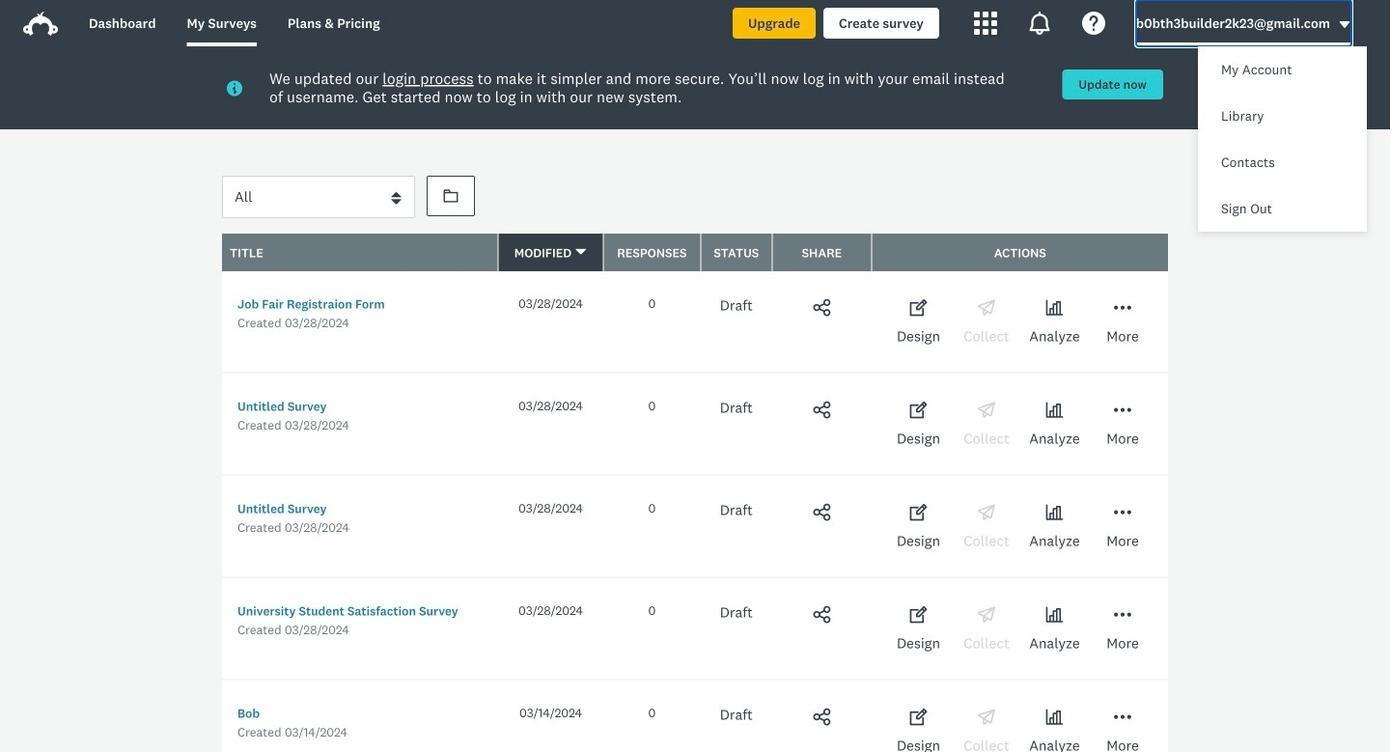 Task type: describe. For each thing, give the bounding box(es) containing it.
x image
[[1349, 83, 1362, 96]]

2 products icon image from the left
[[1028, 12, 1052, 35]]



Task type: locate. For each thing, give the bounding box(es) containing it.
dropdown arrow image
[[1339, 18, 1352, 31]]

products icon image
[[974, 12, 998, 35], [1028, 12, 1052, 35]]

1 horizontal spatial products icon image
[[1028, 12, 1052, 35]]

help icon image
[[1083, 12, 1106, 35]]

surveymonkey logo image
[[23, 12, 58, 36]]

1 products icon image from the left
[[974, 12, 998, 35]]

0 horizontal spatial products icon image
[[974, 12, 998, 35]]



Task type: vqa. For each thing, say whether or not it's contained in the screenshot.
first Brand logo from the top
no



